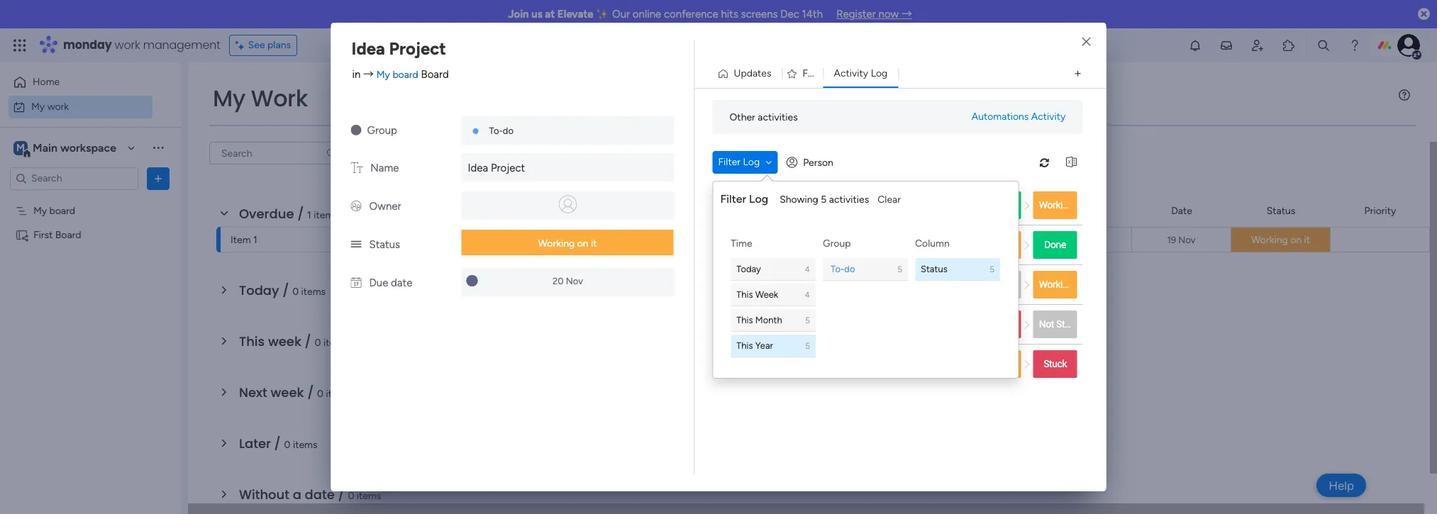Task type: locate. For each thing, give the bounding box(es) containing it.
0 vertical spatial today
[[737, 264, 762, 274]]

0 vertical spatial 4
[[806, 264, 811, 274]]

today down item 1
[[239, 282, 279, 299]]

customize
[[475, 147, 523, 159]]

item
[[314, 209, 334, 221]]

1 horizontal spatial to-
[[831, 264, 845, 274]]

idea right week
[[790, 279, 809, 290]]

not up "stuck"
[[1040, 319, 1055, 330]]

Filter dashboard by text search field
[[209, 142, 343, 165]]

0 up next week / 0 items
[[315, 337, 321, 349]]

0 right a
[[348, 490, 354, 502]]

/ left the item
[[297, 205, 304, 223]]

1 vertical spatial not
[[1040, 319, 1055, 330]]

filter down filter log button
[[721, 192, 747, 206]]

0 vertical spatial 9m
[[736, 279, 750, 290]]

1 vertical spatial 1
[[253, 234, 258, 246]]

group down 'showing 5 activities'
[[824, 238, 852, 250]]

2 4 from the top
[[806, 290, 811, 300]]

nov for 20 nov
[[566, 276, 583, 286]]

group right v2 sun icon
[[367, 124, 397, 137]]

log
[[871, 67, 888, 79], [743, 156, 760, 168], [749, 192, 769, 206]]

1 horizontal spatial date
[[391, 277, 413, 290]]

1 horizontal spatial nov
[[1179, 235, 1196, 245]]

list box containing 8m
[[713, 185, 1094, 384]]

0 vertical spatial 1
[[307, 209, 311, 221]]

1 horizontal spatial first
[[781, 235, 801, 247]]

jacob simon image
[[1398, 34, 1421, 57]]

8m
[[736, 199, 750, 211], [736, 239, 750, 251]]

filter log
[[719, 156, 760, 168], [721, 192, 769, 206]]

0 horizontal spatial list box
[[0, 196, 181, 439]]

0 down this week / 0 items at the bottom left of the page
[[317, 388, 324, 400]]

first right the shareable board image
[[33, 229, 53, 241]]

/ up this week / 0 items at the bottom left of the page
[[283, 282, 289, 299]]

later
[[239, 435, 271, 453]]

board right the in
[[393, 68, 419, 81]]

list box inside idea project dialog
[[713, 185, 1094, 384]]

0 horizontal spatial board
[[55, 229, 81, 241]]

on
[[1076, 199, 1086, 211], [1291, 234, 1302, 246], [577, 238, 589, 250], [1020, 239, 1030, 251], [1076, 279, 1086, 290], [1020, 358, 1030, 370]]

board
[[393, 68, 419, 81], [49, 205, 75, 217]]

board down search in workspace field
[[49, 205, 75, 217]]

to- up customize
[[489, 126, 503, 136]]

today for today
[[737, 264, 762, 274]]

4
[[806, 264, 811, 274], [806, 290, 811, 300]]

title
[[976, 236, 994, 246]]

0 horizontal spatial today
[[239, 282, 279, 299]]

1 horizontal spatial group
[[824, 238, 852, 250]]

8m up time
[[736, 199, 750, 211]]

4 right week
[[806, 290, 811, 300]]

filter
[[719, 156, 741, 168], [721, 192, 747, 206]]

invite members image
[[1251, 38, 1265, 53]]

year
[[756, 340, 774, 351]]

5
[[821, 194, 827, 206], [898, 264, 903, 274], [990, 264, 995, 274], [806, 315, 811, 325], [806, 341, 811, 351]]

1 horizontal spatial to-do
[[831, 264, 856, 274]]

5 down first board link
[[898, 264, 903, 274]]

refresh image
[[1034, 157, 1056, 168]]

my inside button
[[31, 100, 45, 112]]

1 horizontal spatial not
[[1040, 319, 1055, 330]]

0 horizontal spatial to-
[[489, 126, 503, 136]]

0 horizontal spatial do
[[503, 126, 514, 136]]

0 vertical spatial week
[[268, 333, 302, 351]]

work
[[115, 37, 140, 53], [47, 100, 69, 112]]

2 horizontal spatial 1
[[823, 358, 829, 370]]

owner
[[369, 200, 401, 213]]

19
[[1168, 235, 1177, 245]]

/ down this week / 0 items at the bottom left of the page
[[307, 384, 314, 402]]

my work
[[213, 82, 308, 114]]

add view image
[[1075, 68, 1081, 79]]

5 right month
[[806, 315, 811, 325]]

2 9m from the top
[[736, 319, 750, 330]]

8m up the this week on the bottom right
[[736, 239, 750, 251]]

board right my board 'link'
[[421, 68, 449, 81]]

not started down title
[[984, 279, 1031, 290]]

2 vertical spatial 1
[[823, 358, 829, 370]]

1 vertical spatial do
[[845, 264, 856, 274]]

first board down the my board
[[33, 229, 81, 241]]

5 for this month
[[806, 315, 811, 325]]

items
[[301, 286, 326, 298], [324, 337, 348, 349], [326, 388, 351, 400], [293, 439, 318, 451], [357, 490, 381, 502]]

next
[[239, 384, 267, 402]]

v2 sun image
[[351, 124, 362, 137]]

filter log inside button
[[719, 156, 760, 168]]

/
[[297, 205, 304, 223], [283, 282, 289, 299], [305, 333, 311, 351], [307, 384, 314, 402], [274, 435, 281, 453], [338, 486, 345, 504]]

→ right now
[[902, 8, 913, 21]]

1 inside idea project dialog
[[823, 358, 829, 370]]

working
[[1040, 199, 1074, 211], [1252, 234, 1289, 246], [538, 238, 575, 250], [984, 239, 1018, 251], [1040, 279, 1074, 290], [984, 358, 1018, 370]]

work right monday on the left of the page
[[115, 37, 140, 53]]

dec
[[781, 8, 800, 21]]

home
[[33, 76, 60, 88]]

nov right 19 on the right of page
[[1179, 235, 1196, 245]]

today down time
[[737, 264, 762, 274]]

0 horizontal spatial not started
[[984, 279, 1031, 290]]

idea right month
[[790, 319, 809, 330]]

0 horizontal spatial activities
[[758, 111, 798, 123]]

v2 multiple person column image
[[351, 200, 362, 213]]

my work
[[31, 100, 69, 112]]

0 vertical spatial nov
[[1179, 235, 1196, 245]]

week for next
[[271, 384, 304, 402]]

0 vertical spatial not started
[[984, 279, 1031, 290]]

0 horizontal spatial first board
[[33, 229, 81, 241]]

status
[[1267, 205, 1296, 217], [369, 238, 400, 251], [915, 239, 943, 251], [922, 264, 948, 274], [915, 279, 943, 290]]

9m up this year
[[736, 319, 750, 330]]

5 up project 1
[[806, 341, 811, 351]]

0 vertical spatial filter log
[[719, 156, 760, 168]]

0 vertical spatial to-do
[[489, 126, 514, 136]]

/ right a
[[338, 486, 345, 504]]

1 vertical spatial activity
[[1032, 111, 1066, 123]]

first
[[33, 229, 53, 241], [781, 235, 801, 247]]

0 vertical spatial 8m
[[736, 199, 750, 211]]

option
[[0, 198, 181, 201]]

None search field
[[209, 142, 343, 165]]

board down the my board
[[55, 229, 81, 241]]

later / 0 items
[[239, 435, 318, 453]]

5 down title
[[990, 264, 995, 274]]

nov right 20
[[566, 276, 583, 286]]

export to excel image
[[1061, 157, 1083, 168]]

1 vertical spatial not started
[[1040, 319, 1087, 330]]

5 for this year
[[806, 341, 811, 351]]

log down the register now →
[[871, 67, 888, 79]]

without
[[239, 486, 290, 504]]

to-do up customize
[[489, 126, 514, 136]]

month
[[756, 315, 783, 326]]

activities left the clear
[[829, 194, 870, 206]]

items inside next week / 0 items
[[326, 388, 351, 400]]

showing 5 activities
[[780, 194, 870, 206]]

my down home
[[31, 100, 45, 112]]

log down angle down image
[[749, 192, 769, 206]]

0 horizontal spatial activity
[[834, 67, 869, 79]]

my inside in → my board board
[[377, 68, 390, 81]]

date right due
[[391, 277, 413, 290]]

this left month
[[737, 315, 754, 326]]

9m left week
[[736, 279, 750, 290]]

4 down first board link
[[806, 264, 811, 274]]

idea project down customize
[[468, 162, 525, 175]]

5 for status
[[990, 264, 995, 274]]

1 horizontal spatial board
[[393, 68, 419, 81]]

conference
[[664, 8, 719, 21]]

0 horizontal spatial 1
[[253, 234, 258, 246]]

now
[[879, 8, 899, 21]]

idea project down 'showing 5 activities'
[[790, 239, 842, 251]]

1 4 from the top
[[806, 264, 811, 274]]

log left angle down image
[[743, 156, 760, 168]]

1 vertical spatial started
[[1057, 319, 1087, 330]]

filter left angle down image
[[719, 156, 741, 168]]

first board down showing
[[781, 235, 829, 247]]

1 vertical spatial week
[[271, 384, 304, 402]]

0 horizontal spatial work
[[47, 100, 69, 112]]

board down 'showing 5 activities'
[[803, 235, 829, 247]]

2 horizontal spatial board
[[803, 235, 829, 247]]

items inside without a date / 0 items
[[357, 490, 381, 502]]

do up customize
[[503, 126, 514, 136]]

1 horizontal spatial work
[[115, 37, 140, 53]]

done
[[1045, 239, 1067, 251]]

my left work
[[213, 82, 245, 114]]

time
[[731, 238, 753, 250]]

item 1
[[231, 234, 258, 246]]

today inside idea project dialog
[[737, 264, 762, 274]]

2 horizontal spatial group
[[947, 236, 974, 246]]

idea down showing
[[790, 239, 809, 251]]

to- down first board link
[[831, 264, 845, 274]]

files
[[803, 67, 823, 79]]

date right a
[[305, 486, 335, 504]]

files button
[[782, 62, 824, 85]]

activities right other
[[758, 111, 798, 123]]

started
[[1001, 279, 1031, 290], [1057, 319, 1087, 330]]

0 horizontal spatial nov
[[566, 276, 583, 286]]

1 horizontal spatial 1
[[307, 209, 311, 221]]

person
[[803, 156, 834, 169]]

items inside this week / 0 items
[[324, 337, 348, 349]]

19 nov
[[1168, 235, 1196, 245]]

dapulse text column image
[[351, 162, 363, 175]]

workspace
[[60, 141, 116, 154]]

1 horizontal spatial →
[[902, 8, 913, 21]]

register now → link
[[837, 8, 913, 21]]

board inside first board link
[[803, 235, 829, 247]]

5 right showing
[[821, 194, 827, 206]]

filter log left angle down image
[[719, 156, 760, 168]]

idea
[[352, 38, 385, 59], [468, 162, 488, 175], [790, 199, 809, 211], [790, 239, 809, 251], [790, 279, 809, 290], [790, 319, 809, 330]]

column
[[916, 238, 951, 250]]

nov inside idea project dialog
[[566, 276, 583, 286]]

1 horizontal spatial today
[[737, 264, 762, 274]]

0 right the later at the bottom of the page
[[284, 439, 291, 451]]

1 horizontal spatial list box
[[713, 185, 1094, 384]]

to-do
[[489, 126, 514, 136], [831, 264, 856, 274]]

group left title
[[947, 236, 974, 246]]

0 vertical spatial activities
[[758, 111, 798, 123]]

register
[[837, 8, 876, 21]]

do down first board link
[[845, 264, 856, 274]]

0 vertical spatial work
[[115, 37, 140, 53]]

1 vertical spatial 9m
[[736, 319, 750, 330]]

first down showing
[[781, 235, 801, 247]]

work for my
[[47, 100, 69, 112]]

1 horizontal spatial activity
[[1032, 111, 1066, 123]]

us
[[532, 8, 543, 21]]

this left week
[[737, 289, 754, 300]]

0 up this week / 0 items at the bottom left of the page
[[292, 286, 299, 298]]

idea project down person
[[790, 199, 842, 211]]

1 horizontal spatial do
[[845, 264, 856, 274]]

0 horizontal spatial started
[[1001, 279, 1031, 290]]

week right next
[[271, 384, 304, 402]]

1 vertical spatial 4
[[806, 290, 811, 300]]

angle down image
[[766, 158, 772, 167]]

0 horizontal spatial not
[[984, 279, 999, 290]]

work inside button
[[47, 100, 69, 112]]

1 vertical spatial activities
[[829, 194, 870, 206]]

today
[[737, 264, 762, 274], [239, 282, 279, 299]]

1 vertical spatial work
[[47, 100, 69, 112]]

item
[[231, 234, 251, 246]]

Search in workspace field
[[30, 170, 119, 187]]

board
[[421, 68, 449, 81], [55, 229, 81, 241], [803, 235, 829, 247]]

20 nov
[[553, 276, 583, 286]]

see plans
[[248, 39, 291, 51]]

idea project up in → my board board
[[352, 38, 446, 59]]

2 8m from the top
[[736, 239, 750, 251]]

1 vertical spatial nov
[[566, 276, 583, 286]]

not started up "stuck"
[[1040, 319, 1087, 330]]

my
[[377, 68, 390, 81], [213, 82, 245, 114], [31, 100, 45, 112], [33, 205, 47, 217]]

0 inside without a date / 0 items
[[348, 490, 354, 502]]

→ right the in
[[363, 68, 374, 81]]

0 horizontal spatial →
[[363, 68, 374, 81]]

not started
[[984, 279, 1031, 290], [1040, 319, 1087, 330]]

0 horizontal spatial group
[[367, 124, 397, 137]]

1 horizontal spatial board
[[421, 68, 449, 81]]

1 vertical spatial log
[[743, 156, 760, 168]]

activity up refresh image
[[1032, 111, 1066, 123]]

→
[[902, 8, 913, 21], [363, 68, 374, 81]]

to-do down first board link
[[831, 264, 856, 274]]

week
[[268, 333, 302, 351], [271, 384, 304, 402]]

1 vertical spatial date
[[305, 486, 335, 504]]

0 vertical spatial to-
[[489, 126, 503, 136]]

0 inside later / 0 items
[[284, 439, 291, 451]]

this for week
[[737, 289, 754, 300]]

automations activity
[[972, 111, 1066, 123]]

this up 3d
[[737, 340, 754, 351]]

m
[[16, 142, 25, 154]]

date inside idea project dialog
[[391, 277, 413, 290]]

0 vertical spatial activity
[[834, 67, 869, 79]]

week down today / 0 items on the bottom left of the page
[[268, 333, 302, 351]]

idea project
[[352, 38, 446, 59], [468, 162, 525, 175], [790, 199, 842, 211], [790, 239, 842, 251], [790, 279, 842, 290], [790, 319, 842, 330]]

0 vertical spatial date
[[391, 277, 413, 290]]

workspace image
[[13, 140, 28, 156]]

this up next
[[239, 333, 265, 351]]

1 horizontal spatial activities
[[829, 194, 870, 206]]

not down title
[[984, 279, 999, 290]]

my down search in workspace field
[[33, 205, 47, 217]]

my right the in
[[377, 68, 390, 81]]

0 vertical spatial board
[[393, 68, 419, 81]]

activity right files
[[834, 67, 869, 79]]

date
[[391, 277, 413, 290], [305, 486, 335, 504]]

list box
[[713, 185, 1094, 384], [0, 196, 181, 439]]

today / 0 items
[[239, 282, 326, 299]]

work down home
[[47, 100, 69, 112]]

4 for this week
[[806, 290, 811, 300]]

0 vertical spatial do
[[503, 126, 514, 136]]

idea down person popup button
[[790, 199, 809, 211]]

1 vertical spatial today
[[239, 282, 279, 299]]

filter log down filter log button
[[721, 192, 769, 206]]

0 horizontal spatial board
[[49, 205, 75, 217]]

idea up the in
[[352, 38, 385, 59]]

this week
[[737, 289, 779, 300]]

1 vertical spatial 8m
[[736, 239, 750, 251]]

1 vertical spatial →
[[363, 68, 374, 81]]

activities
[[758, 111, 798, 123], [829, 194, 870, 206]]

0 vertical spatial filter
[[719, 156, 741, 168]]



Task type: describe. For each thing, give the bounding box(es) containing it.
next week / 0 items
[[239, 384, 351, 402]]

my board
[[33, 205, 75, 217]]

inbox image
[[1220, 38, 1234, 53]]

without a date / 0 items
[[239, 486, 381, 504]]

dapulse date column image
[[351, 277, 362, 290]]

automations activity button
[[966, 106, 1072, 128]]

stuck
[[1044, 358, 1067, 370]]

14th
[[802, 8, 823, 21]]

list box containing my board
[[0, 196, 181, 439]]

1 for item 1
[[253, 234, 258, 246]]

items inside today / 0 items
[[301, 286, 326, 298]]

elevate
[[558, 8, 594, 21]]

our
[[613, 8, 630, 21]]

monday
[[63, 37, 112, 53]]

idea project up project 1
[[790, 319, 842, 330]]

activity log
[[834, 67, 888, 79]]

this month
[[737, 315, 783, 326]]

join
[[508, 8, 529, 21]]

5 for to-do
[[898, 264, 903, 274]]

activity log button
[[824, 62, 899, 85]]

week
[[756, 289, 779, 300]]

online
[[633, 8, 662, 21]]

plans
[[268, 39, 291, 51]]

other
[[730, 111, 756, 123]]

2 vertical spatial log
[[749, 192, 769, 206]]

group title
[[947, 236, 994, 246]]

showing
[[780, 194, 819, 206]]

shareable board image
[[15, 228, 28, 242]]

1 for project 1
[[823, 358, 829, 370]]

overdue
[[239, 205, 294, 223]]

customize button
[[453, 142, 529, 165]]

management
[[143, 37, 221, 53]]

board inside list box
[[55, 229, 81, 241]]

1 inside overdue / 1 item
[[307, 209, 311, 221]]

filter inside button
[[719, 156, 741, 168]]

→ inside idea project dialog
[[363, 68, 374, 81]]

4 for today
[[806, 264, 811, 274]]

my for my work
[[31, 100, 45, 112]]

/ right the later at the bottom of the page
[[274, 435, 281, 453]]

board inside idea project dialog
[[421, 68, 449, 81]]

work for monday
[[115, 37, 140, 53]]

my for my work
[[213, 82, 245, 114]]

main
[[33, 141, 58, 154]]

0 vertical spatial started
[[1001, 279, 1031, 290]]

help
[[1329, 479, 1355, 493]]

in → my board board
[[352, 68, 449, 81]]

this for week
[[239, 333, 265, 351]]

register now →
[[837, 8, 913, 21]]

overdue / 1 item
[[239, 205, 334, 223]]

0 vertical spatial not
[[984, 279, 999, 290]]

20
[[553, 276, 564, 286]]

week for this
[[268, 333, 302, 351]]

my work button
[[9, 95, 153, 118]]

a
[[293, 486, 302, 504]]

hits
[[721, 8, 739, 21]]

help button
[[1317, 474, 1367, 497]]

1 horizontal spatial first board
[[781, 235, 829, 247]]

close image
[[1083, 37, 1091, 48]]

date
[[1172, 205, 1193, 217]]

see
[[248, 39, 265, 51]]

/ up next week / 0 items
[[305, 333, 311, 351]]

project 1
[[790, 358, 829, 370]]

nov for 19 nov
[[1179, 235, 1196, 245]]

apps image
[[1282, 38, 1297, 53]]

work
[[251, 82, 308, 114]]

1 vertical spatial board
[[49, 205, 75, 217]]

join us at elevate ✨ our online conference hits screens dec 14th
[[508, 8, 823, 21]]

workspace selection element
[[13, 139, 119, 158]]

0 vertical spatial log
[[871, 67, 888, 79]]

home button
[[9, 71, 153, 94]]

0 inside today / 0 items
[[292, 286, 299, 298]]

this for month
[[737, 315, 754, 326]]

1 9m from the top
[[736, 279, 750, 290]]

1 horizontal spatial started
[[1057, 319, 1087, 330]]

see plans button
[[229, 35, 297, 56]]

idea project dialog
[[0, 0, 1438, 515]]

main workspace
[[33, 141, 116, 154]]

select product image
[[13, 38, 27, 53]]

my board link
[[377, 68, 419, 81]]

priority
[[1365, 205, 1397, 217]]

this year
[[737, 340, 774, 351]]

monday work management
[[63, 37, 221, 53]]

0 horizontal spatial to-do
[[489, 126, 514, 136]]

clear button
[[872, 189, 907, 211]]

first board link
[[779, 228, 911, 253]]

clear
[[878, 194, 901, 206]]

person button
[[781, 151, 842, 174]]

name
[[371, 162, 399, 175]]

1 vertical spatial filter log
[[721, 192, 769, 206]]

0 horizontal spatial first
[[33, 229, 53, 241]]

0 vertical spatial →
[[902, 8, 913, 21]]

this week / 0 items
[[239, 333, 348, 351]]

items inside later / 0 items
[[293, 439, 318, 451]]

0 horizontal spatial date
[[305, 486, 335, 504]]

1 vertical spatial to-do
[[831, 264, 856, 274]]

this for year
[[737, 340, 754, 351]]

0 inside next week / 0 items
[[317, 388, 324, 400]]

filter log button
[[713, 151, 778, 174]]

1 vertical spatial to-
[[831, 264, 845, 274]]

✨
[[596, 8, 610, 21]]

1 horizontal spatial not started
[[1040, 319, 1087, 330]]

help image
[[1348, 38, 1363, 53]]

first board inside list box
[[33, 229, 81, 241]]

notifications image
[[1189, 38, 1203, 53]]

due
[[369, 277, 388, 290]]

today for today / 0 items
[[239, 282, 279, 299]]

due date
[[369, 277, 413, 290]]

search everything image
[[1317, 38, 1331, 53]]

1 vertical spatial filter
[[721, 192, 747, 206]]

board inside in → my board board
[[393, 68, 419, 81]]

1 8m from the top
[[736, 199, 750, 211]]

my for my board
[[33, 205, 47, 217]]

screens
[[741, 8, 778, 21]]

idea down customize
[[468, 162, 488, 175]]

0 inside this week / 0 items
[[315, 337, 321, 349]]

other activities
[[730, 111, 798, 123]]

updates button
[[712, 62, 782, 85]]

v2 status image
[[351, 238, 362, 251]]

3d
[[736, 358, 747, 370]]

updates
[[734, 67, 772, 79]]

search image
[[326, 148, 337, 159]]

at
[[545, 8, 555, 21]]

people
[[1075, 205, 1105, 217]]

in
[[352, 68, 361, 81]]

automations
[[972, 111, 1029, 123]]

idea project right week
[[790, 279, 842, 290]]



Task type: vqa. For each thing, say whether or not it's contained in the screenshot.
the rightmost Activity
yes



